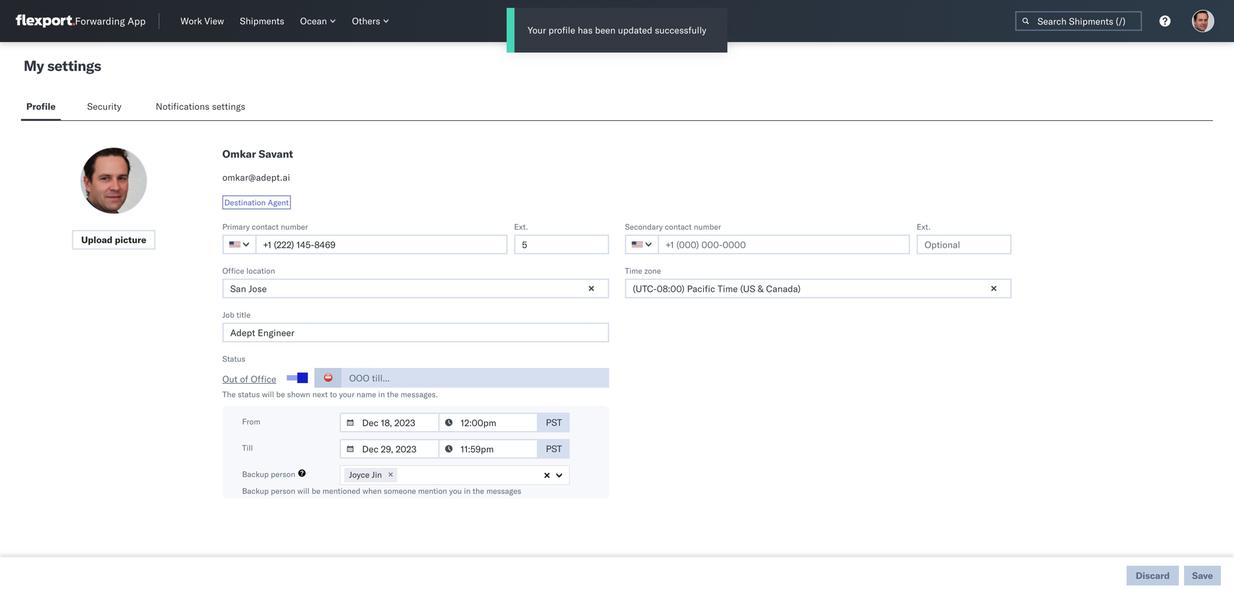 Task type: vqa. For each thing, say whether or not it's contained in the screenshot.
second the Confirm
no



Task type: locate. For each thing, give the bounding box(es) containing it.
work view link
[[175, 12, 229, 30]]

2 number from the left
[[694, 222, 721, 232]]

location
[[246, 266, 275, 276]]

office up will
[[251, 373, 276, 385]]

number
[[281, 222, 308, 232], [694, 222, 721, 232]]

0 horizontal spatial office
[[222, 266, 244, 276]]

out of office
[[222, 373, 276, 385]]

0 vertical spatial pst
[[546, 417, 562, 428]]

number right secondary
[[694, 222, 721, 232]]

ocean
[[300, 15, 327, 27]]

2 contact from the left
[[665, 222, 692, 232]]

time
[[625, 266, 643, 276]]

your
[[528, 24, 546, 36]]

0 horizontal spatial number
[[281, 222, 308, 232]]

contact for secondary
[[665, 222, 692, 232]]

+1 (000) 000-0000 telephone field for primary contact number
[[255, 235, 508, 254]]

messages.
[[401, 389, 438, 399]]

MMM D, YYYY text field
[[340, 413, 440, 433]]

from
[[242, 417, 260, 427]]

2 +1 (000) 000-0000 telephone field from the left
[[658, 235, 910, 254]]

1 contact from the left
[[252, 222, 279, 232]]

1 +1 (000) 000-0000 telephone field from the left
[[255, 235, 508, 254]]

1 horizontal spatial contact
[[665, 222, 692, 232]]

1 ext. from the left
[[514, 222, 528, 232]]

in
[[378, 389, 385, 399]]

of
[[240, 373, 248, 385]]

None checkbox
[[287, 375, 305, 381]]

profile
[[549, 24, 576, 36]]

shipments
[[240, 15, 284, 27]]

settings right notifications
[[212, 101, 245, 112]]

contact right secondary
[[665, 222, 692, 232]]

1 horizontal spatial settings
[[212, 101, 245, 112]]

notifications
[[156, 101, 210, 112]]

1 horizontal spatial office
[[251, 373, 276, 385]]

upload picture button
[[72, 230, 156, 250]]

till
[[242, 443, 253, 453]]

out
[[222, 373, 238, 385]]

joyce
[[349, 470, 370, 480]]

0 horizontal spatial contact
[[252, 222, 279, 232]]

flexport. image
[[16, 14, 75, 28]]

successfully
[[655, 24, 707, 36]]

time zone
[[625, 266, 661, 276]]

job
[[222, 310, 235, 320]]

settings
[[47, 57, 101, 75], [212, 101, 245, 112]]

ext. up optional telephone field on the right
[[917, 222, 931, 232]]

contact down destination agent
[[252, 222, 279, 232]]

notifications settings button
[[150, 95, 256, 120]]

×
[[388, 469, 393, 480]]

be
[[276, 389, 285, 399]]

primary
[[222, 222, 250, 232]]

work view
[[181, 15, 224, 27]]

1 horizontal spatial number
[[694, 222, 721, 232]]

number down the agent at the top left of page
[[281, 222, 308, 232]]

2 pst from the top
[[546, 443, 562, 455]]

0 vertical spatial settings
[[47, 57, 101, 75]]

notifications settings
[[156, 101, 245, 112]]

ext. up optional phone field
[[514, 222, 528, 232]]

OOO till... text field
[[341, 368, 609, 388]]

office
[[222, 266, 244, 276], [251, 373, 276, 385]]

settings for notifications settings
[[212, 101, 245, 112]]

primary contact number
[[222, 222, 308, 232]]

my
[[24, 57, 44, 75]]

1 horizontal spatial ext.
[[917, 222, 931, 232]]

pst right -- : -- -- text field on the bottom left of page
[[546, 417, 562, 428]]

0 horizontal spatial +1 (000) 000-0000 telephone field
[[255, 235, 508, 254]]

0 horizontal spatial settings
[[47, 57, 101, 75]]

name
[[357, 389, 376, 399]]

+1 (000) 000-0000 telephone field up san jose text box
[[255, 235, 508, 254]]

+1 (000) 000-0000 telephone field for secondary contact number
[[658, 235, 910, 254]]

Search Shipments (/) text field
[[1016, 11, 1143, 31]]

my settings
[[24, 57, 101, 75]]

updated
[[618, 24, 653, 36]]

number for primary contact number
[[281, 222, 308, 232]]

1 horizontal spatial +1 (000) 000-0000 telephone field
[[658, 235, 910, 254]]

1 pst from the top
[[546, 417, 562, 428]]

profile button
[[21, 95, 61, 120]]

1 vertical spatial settings
[[212, 101, 245, 112]]

Optional telephone field
[[917, 235, 1012, 254]]

+1 (000) 000-0000 telephone field
[[255, 235, 508, 254], [658, 235, 910, 254]]

0 horizontal spatial ext.
[[514, 222, 528, 232]]

1 number from the left
[[281, 222, 308, 232]]

1 vertical spatial pst
[[546, 443, 562, 455]]

1 vertical spatial office
[[251, 373, 276, 385]]

2 ext. from the left
[[917, 222, 931, 232]]

status
[[222, 354, 246, 364]]

settings right my
[[47, 57, 101, 75]]

upload picture
[[81, 234, 146, 246]]

forwarding app link
[[16, 14, 146, 28]]

ext.
[[514, 222, 528, 232], [917, 222, 931, 232]]

pst right -- : -- -- text box
[[546, 443, 562, 455]]

joyce jin option
[[344, 468, 384, 482]]

settings inside button
[[212, 101, 245, 112]]

United States text field
[[222, 235, 257, 254]]

office location
[[222, 266, 275, 276]]

others button
[[347, 12, 395, 30]]

Optional telephone field
[[514, 235, 609, 254]]

contact
[[252, 222, 279, 232], [665, 222, 692, 232]]

the status will be shown next to your name in the messages.
[[222, 389, 438, 399]]

office down united states text box
[[222, 266, 244, 276]]

+1 (000) 000-0000 telephone field up (utc-08:00) pacific time (us & canada) text field
[[658, 235, 910, 254]]

backup person
[[242, 469, 295, 479]]

United States text field
[[625, 235, 659, 254]]

pst
[[546, 417, 562, 428], [546, 443, 562, 455]]



Task type: describe. For each thing, give the bounding box(es) containing it.
destination
[[224, 198, 266, 207]]

forwarding
[[75, 15, 125, 27]]

-- : -- -- text field
[[438, 439, 538, 459]]

title
[[237, 310, 251, 320]]

profile
[[26, 101, 56, 112]]

next
[[312, 389, 328, 399]]

(UTC-08:00) Pacific Time (US & Canada) text field
[[625, 279, 1012, 298]]

0 vertical spatial office
[[222, 266, 244, 276]]

jin
[[372, 470, 382, 480]]

security
[[87, 101, 122, 112]]

contact for primary
[[252, 222, 279, 232]]

the
[[222, 389, 236, 399]]

secondary contact number
[[625, 222, 721, 232]]

omkar@adept.ai
[[222, 172, 290, 183]]

-- : -- -- text field
[[438, 413, 538, 433]]

ext. for primary contact number
[[514, 222, 528, 232]]

to
[[330, 389, 337, 399]]

pst for till
[[546, 443, 562, 455]]

picture
[[115, 234, 146, 246]]

shown
[[287, 389, 310, 399]]

others
[[352, 15, 380, 27]]

person
[[271, 469, 295, 479]]

San Jose text field
[[222, 279, 609, 298]]

forwarding app
[[75, 15, 146, 27]]

pst for from
[[546, 417, 562, 428]]

agent
[[268, 198, 289, 207]]

joyce jin
[[349, 470, 382, 480]]

zone
[[645, 266, 661, 276]]

backup
[[242, 469, 269, 479]]

work
[[181, 15, 202, 27]]

Job title text field
[[222, 323, 609, 342]]

ocean button
[[295, 12, 342, 30]]

omkar savant
[[222, 147, 293, 160]]

omkar
[[222, 147, 256, 160]]

destination agent
[[224, 198, 289, 207]]

secondary
[[625, 222, 663, 232]]

app
[[128, 15, 146, 27]]

shipments link
[[235, 12, 290, 30]]

number for secondary contact number
[[694, 222, 721, 232]]

settings for my settings
[[47, 57, 101, 75]]

MMM D, YYYY text field
[[340, 439, 440, 459]]

view
[[205, 15, 224, 27]]

has
[[578, 24, 593, 36]]

your
[[339, 389, 355, 399]]

job title
[[222, 310, 251, 320]]

the
[[387, 389, 399, 399]]

will
[[262, 389, 274, 399]]

savant
[[259, 147, 293, 160]]

ext. for secondary contact number
[[917, 222, 931, 232]]

been
[[595, 24, 616, 36]]

your profile has been updated successfully
[[528, 24, 707, 36]]

status
[[238, 389, 260, 399]]

upload
[[81, 234, 113, 246]]

security button
[[82, 95, 129, 120]]



